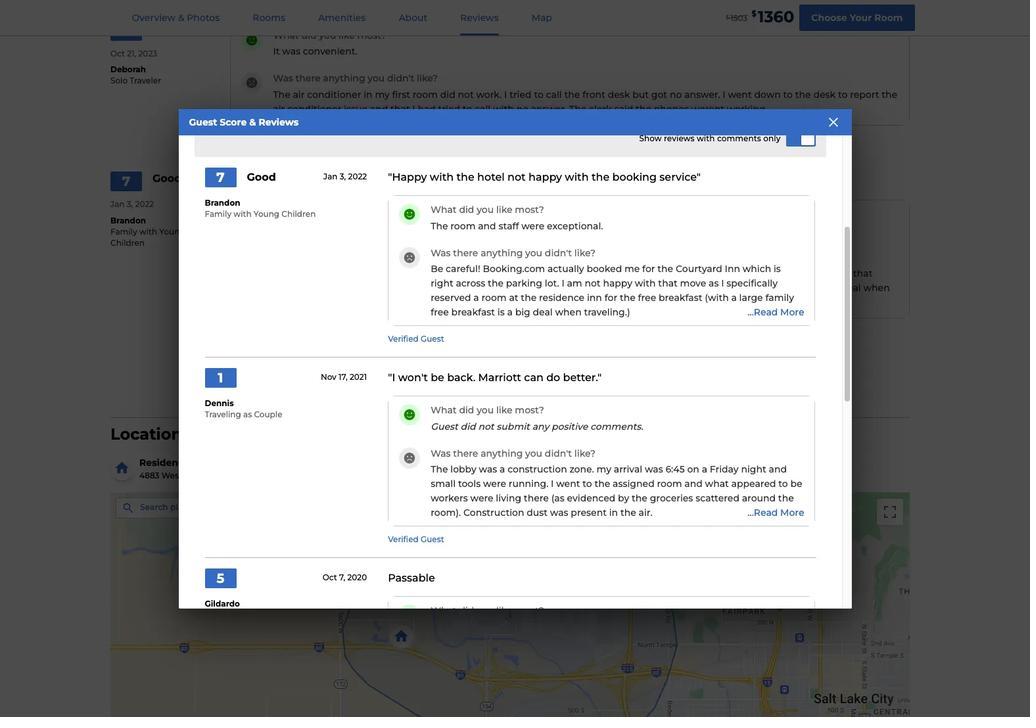 Task type: locate. For each thing, give the bounding box(es) containing it.
actually inside was there anything you didn't like? be careful! booking.com actually booked me for the courtyard inn which is right across the parking lot. i am not happy with that move as i specifically reserved a room at the residence inn for the free breakfast (with a large family free breakfast is a big deal when traveling.)
[[390, 268, 427, 279]]

comments
[[718, 133, 762, 143]]

reserved inside was there anything you didn't like? be careful! booking.com actually booked me for the courtyard inn which is right across the parking lot. i am not happy with that move as i specifically reserved a room at the residence inn for the free breakfast (with a large family free breakfast is a big deal when traveling.)
[[373, 282, 414, 294]]

verified up passable on the left
[[388, 535, 419, 545]]

call left the front
[[546, 89, 562, 100]]

1 vertical spatial jan
[[110, 199, 125, 209]]

which
[[743, 263, 772, 275], [585, 268, 614, 279]]

to right 'had'
[[463, 103, 472, 115]]

2 was there anything you didn't like? from the top
[[431, 448, 596, 460]]

call
[[546, 89, 562, 100], [475, 103, 491, 115]]

that inside be careful! booking.com actually booked me for the courtyard inn which is right across the parking lot. i am not happy with that move as i specifically reserved a room at the residence inn for the free breakfast (with a large family free breakfast is a big deal when traveling.)
[[659, 278, 678, 290]]

me inside was there anything you didn't like? be careful! booking.com actually booked me for the courtyard inn which is right across the parking lot. i am not happy with that move as i specifically reserved a room at the residence inn for the free breakfast (with a large family free breakfast is a big deal when traveling.)
[[467, 268, 482, 279]]

reviews right all
[[513, 383, 553, 394]]

1 vertical spatial show
[[468, 383, 495, 394]]

across inside was there anything you didn't like? be careful! booking.com actually booked me for the courtyard inn which is right across the parking lot. i am not happy with that move as i specifically reserved a room at the residence inn for the free breakfast (with a large family free breakfast is a big deal when traveling.)
[[651, 268, 681, 279]]

assigned
[[613, 478, 655, 490]]

guest
[[189, 116, 217, 128], [263, 133, 287, 143], [421, 334, 444, 344], [431, 421, 458, 433], [421, 535, 444, 545]]

reserved inside be careful! booking.com actually booked me for the courtyard inn which is right across the parking lot. i am not happy with that move as i specifically reserved a room at the residence inn for the free breakfast (with a large family free breakfast is a big deal when traveling.)
[[431, 292, 471, 304]]

oct 21, 2023
[[110, 48, 157, 58]]

2 more from the top
[[781, 507, 805, 519]]

you inside was there anything you didn't like? be careful! booking.com actually booked me for the courtyard inn which is right across the parking lot. i am not happy with that move as i specifically reserved a room at the residence inn for the free breakfast (with a large family free breakfast is a big deal when traveling.)
[[368, 251, 385, 263]]

...read for 1
[[748, 507, 778, 519]]

verified for 7
[[388, 334, 419, 344]]

not inside be careful! booking.com actually booked me for the courtyard inn which is right across the parking lot. i am not happy with that move as i specifically reserved a room at the residence inn for the free breakfast (with a large family free breakfast is a big deal when traveling.)
[[585, 278, 601, 290]]

lot. inside be careful! booking.com actually booked me for the courtyard inn which is right across the parking lot. i am not happy with that move as i specifically reserved a room at the residence inn for the free breakfast (with a large family free breakfast is a big deal when traveling.)
[[545, 278, 559, 290]]

0 horizontal spatial traveling.)
[[273, 296, 319, 308]]

0 vertical spatial salt
[[266, 457, 285, 469]]

1 horizontal spatial (with
[[705, 292, 729, 304]]

conditioner left issue
[[288, 103, 342, 115]]

air up guest score & reviews
[[273, 103, 285, 115]]

2 horizontal spatial as
[[709, 278, 719, 290]]

0 vertical spatial young
[[254, 209, 280, 219]]

0 horizontal spatial desk
[[608, 89, 630, 100]]

1 horizontal spatial deal
[[842, 282, 861, 294]]

but
[[633, 89, 649, 100]]

way,
[[256, 471, 275, 481]]

1 vertical spatial ...read more button
[[741, 507, 805, 519]]

1 vertical spatial brandon
[[110, 216, 146, 226]]

parking
[[701, 268, 738, 279], [506, 278, 543, 290]]

2 horizontal spatial inn
[[725, 263, 741, 275]]

0 vertical spatial ...read more
[[748, 307, 805, 318]]

in
[[364, 89, 373, 100], [610, 507, 618, 519]]

to left report
[[839, 89, 848, 100]]

like? inside was there anything you didn't like? be careful! booking.com actually booked me for the courtyard inn which is right across the parking lot. i am not happy with that move as i specifically reserved a room at the residence inn for the free breakfast (with a large family free breakfast is a big deal when traveling.)
[[417, 251, 438, 263]]

room inside be careful! booking.com actually booked me for the courtyard inn which is right across the parking lot. i am not happy with that move as i specifically reserved a room at the residence inn for the free breakfast (with a large family free breakfast is a big deal when traveling.)
[[482, 292, 507, 304]]

most? inside what did you like most? guest did not submit any positive comments.
[[515, 405, 544, 416]]

parking inside was there anything you didn't like? be careful! booking.com actually booked me for the courtyard inn which is right across the parking lot. i am not happy with that move as i specifically reserved a room at the residence inn for the free breakfast (with a large family free breakfast is a big deal when traveling.)
[[701, 268, 738, 279]]

be
[[431, 372, 445, 384], [791, 478, 803, 490]]

was
[[282, 46, 301, 57], [479, 464, 497, 476], [645, 464, 663, 476], [550, 507, 569, 519]]

douglas
[[184, 471, 217, 481]]

werent
[[692, 103, 725, 115]]

i
[[505, 89, 507, 100], [723, 89, 726, 100], [413, 103, 415, 115], [757, 268, 760, 279], [562, 278, 565, 290], [722, 278, 724, 290], [314, 282, 317, 294], [551, 478, 554, 490]]

tried right work.
[[510, 89, 532, 100]]

1 horizontal spatial traveling.)
[[584, 307, 631, 319]]

show all reviews button
[[456, 376, 564, 402]]

1 horizontal spatial courtyard
[[676, 263, 723, 275]]

right
[[626, 268, 649, 279], [431, 278, 454, 290]]

did inside was there anything you didn't like? the air conditioner in my first room did not work. i tried to call the front desk but got no answer. i went down to the desk to report the air conditioner issue and that i had tried to call with no answer. the clerk said the phones werent working.
[[440, 89, 456, 100]]

"happy
[[388, 171, 427, 183], [230, 175, 269, 188]]

residence
[[482, 282, 527, 294], [539, 292, 585, 304]]

be
[[431, 263, 444, 275], [273, 268, 286, 279]]

in inside was there anything you didn't like? the air conditioner in my first room did not work. i tried to call the front desk but got no answer. i went down to the desk to report the air conditioner issue and that i had tried to call with no answer. the clerk said the phones werent working.
[[364, 89, 373, 100]]

went up working.
[[728, 89, 752, 100]]

0 horizontal spatial courtyard
[[518, 268, 565, 279]]

was inside what did you like most? it was convenient.
[[282, 46, 301, 57]]

show inside button
[[468, 383, 495, 394]]

parking inside be careful! booking.com actually booked me for the courtyard inn which is right across the parking lot. i am not happy with that move as i specifically reserved a room at the residence inn for the free breakfast (with a large family free breakfast is a big deal when traveling.)
[[506, 278, 543, 290]]

salt right way,
[[277, 471, 293, 481]]

across inside be careful! booking.com actually booked me for the courtyard inn which is right across the parking lot. i am not happy with that move as i specifically reserved a room at the residence inn for the free breakfast (with a large family free breakfast is a big deal when traveling.)
[[456, 278, 486, 290]]

1 horizontal spatial no
[[670, 89, 682, 100]]

& right score
[[249, 116, 256, 128]]

by up douglas
[[210, 457, 222, 469]]

0 horizontal spatial at
[[452, 282, 461, 294]]

0 horizontal spatial move
[[273, 282, 299, 294]]

to
[[534, 89, 544, 100], [784, 89, 793, 100], [839, 89, 848, 100], [463, 103, 472, 115], [583, 478, 592, 490], [779, 478, 788, 490]]

0 horizontal spatial reserved
[[373, 282, 414, 294]]

1 horizontal spatial which
[[743, 263, 772, 275]]

corrigan
[[220, 471, 254, 481]]

verified guest for 7
[[388, 334, 444, 344]]

not
[[458, 89, 474, 100], [508, 171, 526, 183], [350, 175, 368, 188], [780, 268, 796, 279], [585, 278, 601, 290], [478, 421, 494, 433]]

0 vertical spatial verified
[[230, 133, 261, 143]]

residence inside was there anything you didn't like? be careful! booking.com actually booked me for the courtyard inn which is right across the parking lot. i am not happy with that move as i specifically reserved a room at the residence inn for the free breakfast (with a large family free breakfast is a big deal when traveling.)
[[482, 282, 527, 294]]

show left "reviews" at the right top
[[640, 133, 662, 143]]

1 ...read more button from the top
[[741, 307, 805, 318]]

1 horizontal spatial reserved
[[431, 292, 471, 304]]

call down work.
[[475, 103, 491, 115]]

reviews
[[461, 12, 499, 24], [259, 116, 299, 128], [513, 383, 553, 394]]

report
[[851, 89, 880, 100]]

brandon
[[205, 198, 240, 208], [110, 216, 146, 226]]

traveling
[[205, 410, 241, 419]]

0 vertical spatial brandon
[[205, 198, 240, 208]]

show
[[640, 133, 662, 143], [468, 383, 495, 394]]

0 vertical spatial 3,
[[340, 172, 346, 182]]

...read more
[[748, 307, 805, 318], [748, 507, 805, 519]]

booked
[[587, 263, 622, 275], [429, 268, 465, 279]]

lot. inside was there anything you didn't like? be careful! booking.com actually booked me for the courtyard inn which is right across the parking lot. i am not happy with that move as i specifically reserved a room at the residence inn for the free breakfast (with a large family free breakfast is a big deal when traveling.)
[[740, 268, 755, 279]]

1 horizontal spatial specifically
[[727, 278, 778, 290]]

airport
[[335, 457, 369, 469]]

map button
[[516, 1, 568, 36]]

my right the zone.
[[597, 464, 612, 476]]

when inside was there anything you didn't like? be careful! booking.com actually booked me for the courtyard inn which is right across the parking lot. i am not happy with that move as i specifically reserved a room at the residence inn for the free breakfast (with a large family free breakfast is a big deal when traveling.)
[[864, 282, 890, 294]]

family inside was there anything you didn't like? be careful! booking.com actually booked me for the courtyard inn which is right across the parking lot. i am not happy with that move as i specifically reserved a room at the residence inn for the free breakfast (with a large family free breakfast is a big deal when traveling.)
[[708, 282, 737, 294]]

1 vertical spatial oct
[[323, 573, 337, 583]]

7
[[217, 170, 225, 185], [122, 174, 130, 190]]

0 horizontal spatial be
[[431, 372, 445, 384]]

0 horizontal spatial oct
[[110, 48, 125, 58]]

residence inside be careful! booking.com actually booked me for the courtyard inn which is right across the parking lot. i am not happy with that move as i specifically reserved a room at the residence inn for the free breakfast (with a large family free breakfast is a big deal when traveling.)
[[539, 292, 585, 304]]

1 more from the top
[[781, 307, 805, 318]]

what
[[705, 478, 729, 490]]

2 vertical spatial reviews
[[513, 383, 553, 394]]

conditioner
[[307, 89, 361, 100], [288, 103, 342, 115]]

in up issue
[[364, 89, 373, 100]]

had
[[418, 103, 436, 115]]

0 horizontal spatial me
[[467, 268, 482, 279]]

answer. left clerk
[[531, 103, 567, 115]]

free
[[581, 282, 599, 294], [739, 282, 758, 294], [638, 292, 657, 304], [431, 307, 449, 319]]

deal inside was there anything you didn't like? be careful! booking.com actually booked me for the courtyard inn which is right across the parking lot. i am not happy with that move as i specifically reserved a room at the residence inn for the free breakfast (with a large family free breakfast is a big deal when traveling.)
[[842, 282, 861, 294]]

0 horizontal spatial in
[[364, 89, 373, 100]]

happy
[[529, 171, 562, 183], [371, 175, 405, 188], [799, 268, 828, 279], [603, 278, 633, 290]]

by down assigned
[[618, 493, 630, 505]]

when inside be careful! booking.com actually booked me for the courtyard inn which is right across the parking lot. i am not happy with that move as i specifically reserved a room at the residence inn for the free breakfast (with a large family free breakfast is a big deal when traveling.)
[[555, 307, 582, 319]]

passable
[[388, 572, 435, 585]]

0 horizontal spatial 3,
[[127, 199, 133, 209]]

inn inside was there anything you didn't like? be careful! booking.com actually booked me for the courtyard inn which is right across the parking lot. i am not happy with that move as i specifically reserved a room at the residence inn for the free breakfast (with a large family free breakfast is a big deal when traveling.)
[[530, 282, 545, 294]]

be inside was there anything you didn't like? be careful! booking.com actually booked me for the courtyard inn which is right across the parking lot. i am not happy with that move as i specifically reserved a room at the residence inn for the free breakfast (with a large family free breakfast is a big deal when traveling.)
[[273, 268, 286, 279]]

1 vertical spatial my
[[597, 464, 612, 476]]

room inside the lobby was a construction zone. my arrival was 6:45 on a friday night and small tools were running. i went to the assigned room and what appeared to be workers were living there (as evidenced by the groceries scattered around the room). construction dust was present in the air.
[[657, 478, 682, 490]]

1 horizontal spatial be
[[791, 478, 803, 490]]

1 vertical spatial family
[[110, 227, 137, 237]]

show for show reviews with comments only
[[640, 133, 662, 143]]

tried right 'had'
[[438, 103, 460, 115]]

work.
[[476, 89, 502, 100]]

1 horizontal spatial my
[[597, 464, 612, 476]]

across
[[651, 268, 681, 279], [456, 278, 486, 290]]

was there anything you didn't like? be careful! booking.com actually booked me for the courtyard inn which is right across the parking lot. i am not happy with that move as i specifically reserved a room at the residence inn for the free breakfast (with a large family free breakfast is a big deal when traveling.)
[[273, 251, 890, 308]]

be right appeared
[[791, 478, 803, 490]]

did inside passable what did you like most?
[[459, 605, 474, 617]]

0 vertical spatial jan 3, 2022
[[324, 172, 367, 182]]

to right appeared
[[779, 478, 788, 490]]

desk up said
[[608, 89, 630, 100]]

1 horizontal spatial oct
[[323, 573, 337, 583]]

rooms
[[253, 12, 285, 24]]

careful! inside be careful! booking.com actually booked me for the courtyard inn which is right across the parking lot. i am not happy with that move as i specifically reserved a room at the residence inn for the free breakfast (with a large family free breakfast is a big deal when traveling.)
[[446, 263, 481, 275]]

like inside what did you like most? it was convenient.
[[339, 29, 355, 41]]

my inside was there anything you didn't like? the air conditioner in my first room did not work. i tried to call the front desk but got no answer. i went down to the desk to report the air conditioner issue and that i had tried to call with no answer. the clerk said the phones werent working.
[[375, 89, 390, 100]]

1 vertical spatial answer.
[[531, 103, 567, 115]]

scattered
[[696, 493, 740, 505]]

0 vertical spatial jan
[[324, 172, 338, 182]]

verified down guest score & reviews
[[230, 133, 261, 143]]

1 horizontal spatial big
[[824, 282, 839, 294]]

choose your room button
[[800, 5, 915, 31]]

right inside be careful! booking.com actually booked me for the courtyard inn which is right across the parking lot. i am not happy with that move as i specifically reserved a room at the residence inn for the free breakfast (with a large family free breakfast is a big deal when traveling.)
[[431, 278, 454, 290]]

2 vertical spatial verified
[[388, 535, 419, 545]]

verified
[[230, 133, 261, 143], [388, 334, 419, 344], [388, 535, 419, 545]]

air down convenient.
[[293, 89, 305, 100]]

reviews left map
[[461, 12, 499, 24]]

1 horizontal spatial went
[[728, 89, 752, 100]]

& left photos
[[178, 12, 185, 24]]

reserved
[[373, 282, 414, 294], [431, 292, 471, 304]]

0 horizontal spatial &
[[178, 12, 185, 24]]

1 horizontal spatial at
[[509, 292, 519, 304]]

search
[[140, 503, 168, 513]]

1 ...read more from the top
[[748, 307, 805, 318]]

answer. up werent
[[685, 89, 721, 100]]

am inside be careful! booking.com actually booked me for the courtyard inn which is right across the parking lot. i am not happy with that move as i specifically reserved a room at the residence inn for the free breakfast (with a large family free breakfast is a big deal when traveling.)
[[567, 278, 583, 290]]

1 horizontal spatial actually
[[548, 263, 584, 275]]

1 vertical spatial children
[[110, 238, 145, 248]]

1 vertical spatial tried
[[438, 103, 460, 115]]

2021
[[350, 373, 367, 382]]

inn inside be careful! booking.com actually booked me for the courtyard inn which is right across the parking lot. i am not happy with that move as i specifically reserved a room at the residence inn for the free breakfast (with a large family free breakfast is a big deal when traveling.)
[[725, 263, 741, 275]]

was right it
[[282, 46, 301, 57]]

0 vertical spatial family
[[205, 209, 232, 219]]

was inside was there anything you didn't like? be careful! booking.com actually booked me for the courtyard inn which is right across the parking lot. i am not happy with that move as i specifically reserved a room at the residence inn for the free breakfast (with a large family free breakfast is a big deal when traveling.)
[[273, 251, 293, 263]]

workers
[[431, 493, 468, 505]]

0 horizontal spatial actually
[[390, 268, 427, 279]]

0 horizontal spatial answer.
[[531, 103, 567, 115]]

0 vertical spatial my
[[375, 89, 390, 100]]

marriott left can
[[479, 372, 522, 384]]

0 vertical spatial by
[[210, 457, 222, 469]]

submit
[[497, 421, 530, 433]]

actually
[[548, 263, 584, 275], [390, 268, 427, 279]]

0 horizontal spatial good
[[153, 172, 182, 185]]

& inside button
[[178, 12, 185, 24]]

living
[[496, 493, 522, 505]]

1 vertical spatial in
[[610, 507, 618, 519]]

be inside be careful! booking.com actually booked me for the courtyard inn which is right across the parking lot. i am not happy with that move as i specifically reserved a room at the residence inn for the free breakfast (with a large family free breakfast is a big deal when traveling.)
[[431, 263, 444, 275]]

0 horizontal spatial lot.
[[545, 278, 559, 290]]

to right work.
[[534, 89, 544, 100]]

1360
[[758, 7, 795, 26]]

1 ...read from the top
[[748, 307, 778, 318]]

0 horizontal spatial family
[[708, 282, 737, 294]]

Search places or add an address checkbox
[[116, 497, 304, 524], [116, 497, 298, 519]]

desk left report
[[814, 89, 836, 100]]

as inside be careful! booking.com actually booked me for the courtyard inn which is right across the parking lot. i am not happy with that move as i specifically reserved a room at the residence inn for the free breakfast (with a large family free breakfast is a big deal when traveling.)
[[709, 278, 719, 290]]

residence inn by marriott salt lake city airport 4883 west douglas corrigan way, salt lake city, ut
[[139, 457, 369, 481]]

family
[[205, 209, 232, 219], [110, 227, 137, 237]]

about
[[399, 12, 428, 24]]

passable what did you like most?
[[388, 572, 544, 617]]

in right the present
[[610, 507, 618, 519]]

guest inside what did you like most? guest did not submit any positive comments.
[[431, 421, 458, 433]]

1 vertical spatial ...read more
[[748, 507, 805, 519]]

"happy with the hotel not happy with the booking service"
[[388, 171, 701, 183], [230, 175, 543, 188]]

the
[[565, 89, 580, 100], [796, 89, 811, 100], [882, 89, 898, 100], [636, 103, 652, 115], [457, 171, 475, 183], [592, 171, 610, 183], [299, 175, 317, 188], [434, 175, 452, 188], [658, 263, 674, 275], [500, 268, 516, 279], [683, 268, 699, 279], [488, 278, 504, 290], [464, 282, 479, 294], [563, 282, 578, 294], [521, 292, 537, 304], [620, 292, 636, 304], [595, 478, 611, 490], [632, 493, 648, 505], [779, 493, 794, 505], [621, 507, 637, 519]]

lake left city
[[288, 457, 311, 469]]

courtyard inside be careful! booking.com actually booked me for the courtyard inn which is right across the parking lot. i am not happy with that move as i specifically reserved a room at the residence inn for the free breakfast (with a large family free breakfast is a big deal when traveling.)
[[676, 263, 723, 275]]

booked inside was there anything you didn't like? be careful! booking.com actually booked me for the courtyard inn which is right across the parking lot. i am not happy with that move as i specifically reserved a room at the residence inn for the free breakfast (with a large family free breakfast is a big deal when traveling.)
[[429, 268, 465, 279]]

me inside be careful! booking.com actually booked me for the courtyard inn which is right across the parking lot. i am not happy with that move as i specifically reserved a room at the residence inn for the free breakfast (with a large family free breakfast is a big deal when traveling.)
[[625, 263, 640, 275]]

you inside what did you like most? it was convenient.
[[319, 29, 336, 41]]

2 ...read from the top
[[748, 507, 778, 519]]

nov
[[321, 373, 337, 382]]

inn
[[530, 282, 545, 294], [587, 292, 602, 304]]

city,
[[316, 471, 333, 481]]

(with inside be careful! booking.com actually booked me for the courtyard inn which is right across the parking lot. i am not happy with that move as i specifically reserved a room at the residence inn for the free breakfast (with a large family free breakfast is a big deal when traveling.)
[[705, 292, 729, 304]]

to up evidenced
[[583, 478, 592, 490]]

6:45
[[666, 464, 685, 476]]

0 horizontal spatial inn
[[530, 282, 545, 294]]

was down (as
[[550, 507, 569, 519]]

1 horizontal spatial reviews
[[461, 12, 499, 24]]

deborah
[[110, 65, 146, 75]]

by inside the residence inn by marriott salt lake city airport 4883 west douglas corrigan way, salt lake city, ut
[[210, 457, 222, 469]]

be left back.
[[431, 372, 445, 384]]

conditioner up issue
[[307, 89, 361, 100]]

guest down room).
[[421, 535, 444, 545]]

not inside was there anything you didn't like? be careful! booking.com actually booked me for the courtyard inn which is right across the parking lot. i am not happy with that move as i specifically reserved a room at the residence inn for the free breakfast (with a large family free breakfast is a big deal when traveling.)
[[780, 268, 796, 279]]

show all reviews
[[468, 383, 553, 394]]

1 horizontal spatial 2022
[[348, 172, 367, 182]]

show left all
[[468, 383, 495, 394]]

as inside dennis traveling as couple
[[243, 410, 252, 419]]

went inside was there anything you didn't like? the air conditioner in my first room did not work. i tried to call the front desk but got no answer. i went down to the desk to report the air conditioner issue and that i had tried to call with no answer. the clerk said the phones werent working.
[[728, 89, 752, 100]]

show for show all reviews
[[468, 383, 495, 394]]

i inside the lobby was a construction zone. my arrival was 6:45 on a friday night and small tools were running. i went to the assigned room and what appeared to be workers were living there (as evidenced by the groceries scattered around the room). construction dust was present in the air.
[[551, 478, 554, 490]]

0 horizontal spatial residence
[[482, 282, 527, 294]]

1 horizontal spatial show
[[640, 133, 662, 143]]

anything
[[323, 72, 365, 84], [481, 247, 523, 259], [323, 251, 365, 263], [481, 448, 523, 460]]

1 horizontal spatial booking.com
[[483, 263, 545, 275]]

traveling.)
[[273, 296, 319, 308], [584, 307, 631, 319]]

big inside be careful! booking.com actually booked me for the courtyard inn which is right across the parking lot. i am not happy with that move as i specifically reserved a room at the residence inn for the free breakfast (with a large family free breakfast is a big deal when traveling.)
[[515, 307, 531, 319]]

1 vertical spatial &
[[249, 116, 256, 128]]

desk
[[608, 89, 630, 100], [814, 89, 836, 100]]

said
[[615, 103, 634, 115]]

3,
[[340, 172, 346, 182], [127, 199, 133, 209]]

exceptional.
[[547, 220, 603, 232], [390, 224, 446, 236]]

verified up won't
[[388, 334, 419, 344]]

deal inside be careful! booking.com actually booked me for the courtyard inn which is right across the parking lot. i am not happy with that move as i specifically reserved a room at the residence inn for the free breakfast (with a large family free breakfast is a big deal when traveling.)
[[533, 307, 553, 319]]

me
[[625, 263, 640, 275], [467, 268, 482, 279]]

booking.com inside be careful! booking.com actually booked me for the courtyard inn which is right across the parking lot. i am not happy with that move as i specifically reserved a room at the residence inn for the free breakfast (with a large family free breakfast is a big deal when traveling.)
[[483, 263, 545, 275]]

more for 1
[[781, 507, 805, 519]]

1 horizontal spatial by
[[618, 493, 630, 505]]

you inside was there anything you didn't like? the air conditioner in my first room did not work. i tried to call the front desk but got no answer. i went down to the desk to report the air conditioner issue and that i had tried to call with no answer. the clerk said the phones werent working.
[[368, 72, 385, 84]]

was up tools
[[479, 464, 497, 476]]

that
[[391, 103, 410, 115], [854, 268, 873, 279], [659, 278, 678, 290]]

went up (as
[[557, 478, 580, 490]]

courtyard inside was there anything you didn't like? be careful! booking.com actually booked me for the courtyard inn which is right across the parking lot. i am not happy with that move as i specifically reserved a room at the residence inn for the free breakfast (with a large family free breakfast is a big deal when traveling.)
[[518, 268, 565, 279]]

not inside what did you like most? guest did not submit any positive comments.
[[478, 421, 494, 433]]

0 horizontal spatial exceptional.
[[390, 224, 446, 236]]

booking.com inside was there anything you didn't like? be careful! booking.com actually booked me for the courtyard inn which is right across the parking lot. i am not happy with that move as i specifically reserved a room at the residence inn for the free breakfast (with a large family free breakfast is a big deal when traveling.)
[[325, 268, 388, 279]]

guest up lobby
[[431, 421, 458, 433]]

your
[[850, 12, 872, 23]]

marriott up corrigan
[[225, 457, 264, 469]]

hotel
[[478, 171, 505, 183], [320, 175, 347, 188]]

0 horizontal spatial specifically
[[320, 282, 371, 294]]

2023
[[138, 48, 157, 58]]

$ right 1503
[[752, 9, 757, 18]]

1 vertical spatial verified guest
[[388, 334, 444, 344]]

0 horizontal spatial 2022
[[135, 199, 154, 209]]

at
[[452, 282, 461, 294], [509, 292, 519, 304]]

0 horizontal spatial am
[[567, 278, 583, 290]]

verified guest up won't
[[388, 334, 444, 344]]

as inside was there anything you didn't like? be careful! booking.com actually booked me for the courtyard inn which is right across the parking lot. i am not happy with that move as i specifically reserved a room at the residence inn for the free breakfast (with a large family free breakfast is a big deal when traveling.)
[[302, 282, 312, 294]]

salt up way,
[[266, 457, 285, 469]]

1 was there anything you didn't like? from the top
[[431, 247, 596, 259]]

1 horizontal spatial me
[[625, 263, 640, 275]]

oct left 21,
[[110, 48, 125, 58]]

oct left 7,
[[323, 573, 337, 583]]

tab list
[[115, 0, 569, 36]]

1 horizontal spatial careful!
[[446, 263, 481, 275]]

jan
[[324, 172, 338, 182], [110, 199, 125, 209]]

was there anything you didn't like? for 7
[[431, 247, 596, 259]]

jan 3, 2022
[[324, 172, 367, 182], [110, 199, 154, 209]]

move inside be careful! booking.com actually booked me for the courtyard inn which is right across the parking lot. i am not happy with that move as i specifically reserved a room at the residence inn for the free breakfast (with a large family free breakfast is a big deal when traveling.)
[[680, 278, 707, 290]]

traveling.) inside was there anything you didn't like? be careful! booking.com actually booked me for the courtyard inn which is right across the parking lot. i am not happy with that move as i specifically reserved a room at the residence inn for the free breakfast (with a large family free breakfast is a big deal when traveling.)
[[273, 296, 319, 308]]

$ left 1503
[[726, 14, 730, 21]]

tab list containing overview & photos
[[115, 0, 569, 36]]

2 ...read more button from the top
[[741, 507, 805, 519]]

1 horizontal spatial jan 3, 2022
[[324, 172, 367, 182]]

lake left city,
[[295, 471, 314, 481]]

young
[[254, 209, 280, 219], [159, 227, 185, 237]]

reviews right score
[[259, 116, 299, 128]]

verified guest up passable on the left
[[388, 535, 444, 545]]

2 ...read more from the top
[[748, 507, 805, 519]]

my left 'first'
[[375, 89, 390, 100]]

1 horizontal spatial booking
[[613, 171, 657, 183]]

family inside be careful! booking.com actually booked me for the courtyard inn which is right across the parking lot. i am not happy with that move as i specifically reserved a room at the residence inn for the free breakfast (with a large family free breakfast is a big deal when traveling.)
[[766, 292, 795, 304]]

1 horizontal spatial family
[[766, 292, 795, 304]]

add
[[210, 503, 226, 513]]

1 vertical spatial went
[[557, 478, 580, 490]]

did inside what did you like most? it was convenient.
[[302, 29, 317, 41]]

1 horizontal spatial children
[[282, 209, 316, 219]]

that inside was there anything you didn't like? the air conditioner in my first room did not work. i tried to call the front desk but got no answer. i went down to the desk to report the air conditioner issue and that i had tried to call with no answer. the clerk said the phones werent working.
[[391, 103, 410, 115]]

room inside was there anything you didn't like? the air conditioner in my first room did not work. i tried to call the front desk but got no answer. i went down to the desk to report the air conditioner issue and that i had tried to call with no answer. the clerk said the phones werent working.
[[413, 89, 438, 100]]

...read more for 1
[[748, 507, 805, 519]]

most? inside what did you like most? it was convenient.
[[358, 29, 387, 41]]

1 horizontal spatial "happy
[[388, 171, 427, 183]]

verified guest down guest score & reviews
[[230, 133, 287, 143]]

1 horizontal spatial large
[[740, 292, 763, 304]]

0 horizontal spatial (with
[[648, 282, 672, 294]]

1 vertical spatial marriott
[[225, 457, 264, 469]]

issue
[[344, 103, 368, 115]]



Task type: describe. For each thing, give the bounding box(es) containing it.
1 horizontal spatial brandon
[[205, 198, 240, 208]]

0 horizontal spatial brandon
[[110, 216, 146, 226]]

guest up won't
[[421, 334, 444, 344]]

location
[[110, 425, 182, 444]]

was inside was there anything you didn't like? the air conditioner in my first room did not work. i tried to call the front desk but got no answer. i went down to the desk to report the air conditioner issue and that i had tried to call with no answer. the clerk said the phones werent working.
[[273, 72, 293, 84]]

there inside the lobby was a construction zone. my arrival was 6:45 on a friday night and small tools were running. i went to the assigned room and what appeared to be workers were living there (as evidenced by the groceries scattered around the room). construction dust was present in the air.
[[524, 493, 549, 505]]

what did you like most? guest did not submit any positive comments.
[[431, 405, 644, 433]]

ut
[[335, 471, 346, 481]]

0 horizontal spatial "happy
[[230, 175, 269, 188]]

move inside was there anything you didn't like? be careful! booking.com actually booked me for the courtyard inn which is right across the parking lot. i am not happy with that move as i specifically reserved a room at the residence inn for the free breakfast (with a large family free breakfast is a big deal when traveling.)
[[273, 282, 299, 294]]

better."
[[563, 372, 602, 384]]

specifically inside was there anything you didn't like? be careful! booking.com actually booked me for the courtyard inn which is right across the parking lot. i am not happy with that move as i specifically reserved a room at the residence inn for the free breakfast (with a large family free breakfast is a big deal when traveling.)
[[320, 282, 371, 294]]

appeared
[[732, 478, 776, 490]]

can
[[524, 372, 544, 384]]

traveler
[[130, 76, 161, 86]]

that inside was there anything you didn't like? be careful! booking.com actually booked me for the courtyard inn which is right across the parking lot. i am not happy with that move as i specifically reserved a room at the residence inn for the free breakfast (with a large family free breakfast is a big deal when traveling.)
[[854, 268, 873, 279]]

1 horizontal spatial staff
[[499, 220, 519, 232]]

residence
[[139, 457, 189, 469]]

zone.
[[570, 464, 594, 476]]

construction
[[464, 507, 525, 519]]

won't
[[398, 372, 428, 384]]

17,
[[339, 373, 348, 382]]

didn't inside was there anything you didn't like? be careful! booking.com actually booked me for the courtyard inn which is right across the parking lot. i am not happy with that move as i specifically reserved a room at the residence inn for the free breakfast (with a large family free breakfast is a big deal when traveling.)
[[387, 251, 415, 263]]

down
[[755, 89, 781, 100]]

0 horizontal spatial tried
[[438, 103, 460, 115]]

like inside passable what did you like most?
[[497, 605, 513, 617]]

present
[[571, 507, 607, 519]]

careful! inside was there anything you didn't like? be careful! booking.com actually booked me for the courtyard inn which is right across the parking lot. i am not happy with that move as i specifically reserved a room at the residence inn for the free breakfast (with a large family free breakfast is a big deal when traveling.)
[[288, 268, 323, 279]]

actually inside be careful! booking.com actually booked me for the courtyard inn which is right across the parking lot. i am not happy with that move as i specifically reserved a room at the residence inn for the free breakfast (with a large family free breakfast is a big deal when traveling.)
[[548, 263, 584, 275]]

places
[[170, 503, 197, 513]]

0 horizontal spatial jan 3, 2022
[[110, 199, 154, 209]]

7,
[[339, 573, 345, 583]]

an
[[228, 503, 238, 513]]

0 horizontal spatial no
[[517, 103, 529, 115]]

0 vertical spatial call
[[546, 89, 562, 100]]

map region
[[36, 431, 1031, 718]]

large inside was there anything you didn't like? be careful! booking.com actually booked me for the courtyard inn which is right across the parking lot. i am not happy with that move as i specifically reserved a room at the residence inn for the free breakfast (with a large family free breakfast is a big deal when traveling.)
[[682, 282, 706, 294]]

working.
[[727, 103, 768, 115]]

0 horizontal spatial $
[[726, 14, 730, 21]]

what inside what did you like most? it was convenient.
[[273, 29, 299, 41]]

comments.
[[591, 421, 644, 433]]

0 horizontal spatial staff
[[341, 224, 362, 236]]

the inside the lobby was a construction zone. my arrival was 6:45 on a friday night and small tools were running. i went to the assigned room and what appeared to be workers were living there (as evidenced by the groceries scattered around the room). construction dust was present in the air.
[[431, 464, 448, 476]]

was there anything you didn't like? for 1
[[431, 448, 596, 460]]

2 desk from the left
[[814, 89, 836, 100]]

...read for 7
[[748, 307, 778, 318]]

city
[[313, 457, 332, 469]]

"i won't be back. marriott can do better."
[[388, 372, 602, 384]]

anything inside was there anything you didn't like? be careful! booking.com actually booked me for the courtyard inn which is right across the parking lot. i am not happy with that move as i specifically reserved a room at the residence inn for the free breakfast (with a large family free breakfast is a big deal when traveling.)
[[323, 251, 365, 263]]

you inside passable what did you like most?
[[477, 605, 494, 617]]

which inside be careful! booking.com actually booked me for the courtyard inn which is right across the parking lot. i am not happy with that move as i specifically reserved a room at the residence inn for the free breakfast (with a large family free breakfast is a big deal when traveling.)
[[743, 263, 772, 275]]

back.
[[447, 372, 476, 384]]

any
[[533, 421, 549, 433]]

went inside the lobby was a construction zone. my arrival was 6:45 on a friday night and small tools were running. i went to the assigned room and what appeared to be workers were living there (as evidenced by the groceries scattered around the room). construction dust was present in the air.
[[557, 478, 580, 490]]

there inside was there anything you didn't like? the air conditioner in my first room did not work. i tried to call the front desk but got no answer. i went down to the desk to report the air conditioner issue and that i had tried to call with no answer. the clerk said the phones werent working.
[[296, 72, 321, 84]]

verified for 1
[[388, 535, 419, 545]]

specifically inside be careful! booking.com actually booked me for the courtyard inn which is right across the parking lot. i am not happy with that move as i specifically reserved a room at the residence inn for the free breakfast (with a large family free breakfast is a big deal when traveling.)
[[727, 278, 778, 290]]

1 vertical spatial salt
[[277, 471, 293, 481]]

2020
[[348, 573, 367, 583]]

lobby
[[451, 464, 477, 476]]

do
[[547, 372, 561, 384]]

map
[[532, 12, 552, 24]]

0 horizontal spatial hotel
[[320, 175, 347, 188]]

1 horizontal spatial answer.
[[685, 89, 721, 100]]

...read more button for 7
[[741, 307, 805, 318]]

anything inside was there anything you didn't like? the air conditioner in my first room did not work. i tried to call the front desk but got no answer. i went down to the desk to report the air conditioner issue and that i had tried to call with no answer. the clerk said the phones werent working.
[[323, 72, 365, 84]]

booked inside be careful! booking.com actually booked me for the courtyard inn which is right across the parking lot. i am not happy with that move as i specifically reserved a room at the residence inn for the free breakfast (with a large family free breakfast is a big deal when traveling.)
[[587, 263, 622, 275]]

show reviews with comments only
[[640, 133, 781, 143]]

photos
[[187, 12, 220, 24]]

$ 1503 $ 1360
[[726, 7, 795, 26]]

overview
[[132, 12, 176, 24]]

oct 7, 2020
[[323, 573, 367, 583]]

my inside the lobby was a construction zone. my arrival was 6:45 on a friday night and small tools were running. i went to the assigned room and what appeared to be workers were living there (as evidenced by the groceries scattered around the room). construction dust was present in the air.
[[597, 464, 612, 476]]

1 vertical spatial young
[[159, 227, 185, 237]]

21,
[[127, 48, 136, 58]]

...read more button for 1
[[741, 507, 805, 519]]

small
[[431, 478, 456, 490]]

was there anything you didn't like? the air conditioner in my first room did not work. i tried to call the front desk but got no answer. i went down to the desk to report the air conditioner issue and that i had tried to call with no answer. the clerk said the phones werent working.
[[273, 72, 898, 115]]

1 vertical spatial lake
[[295, 471, 314, 481]]

0 horizontal spatial service"
[[502, 175, 543, 188]]

0 vertical spatial children
[[282, 209, 316, 219]]

right inside was there anything you didn't like? be careful! booking.com actually booked me for the courtyard inn which is right across the parking lot. i am not happy with that move as i specifically reserved a room at the residence inn for the free breakfast (with a large family free breakfast is a big deal when traveling.)
[[626, 268, 649, 279]]

0 vertical spatial marriott
[[479, 372, 522, 384]]

choose
[[812, 12, 848, 23]]

be inside the lobby was a construction zone. my arrival was 6:45 on a friday night and small tools were running. i went to the assigned room and what appeared to be workers were living there (as evidenced by the groceries scattered around the room). construction dust was present in the air.
[[791, 478, 803, 490]]

marriott inside the residence inn by marriott salt lake city airport 4883 west douglas corrigan way, salt lake city, ut
[[225, 457, 264, 469]]

guest left score
[[189, 116, 217, 128]]

...read more for 7
[[748, 307, 805, 318]]

1503
[[731, 13, 748, 23]]

0 vertical spatial tried
[[510, 89, 532, 100]]

1 vertical spatial call
[[475, 103, 491, 115]]

0 vertical spatial air
[[293, 89, 305, 100]]

like inside what did you like most? guest did not submit any positive comments.
[[497, 405, 513, 416]]

phones
[[654, 103, 689, 115]]

1 vertical spatial air
[[273, 103, 285, 115]]

overview & photos
[[132, 12, 220, 24]]

which inside was there anything you didn't like? be careful! booking.com actually booked me for the courtyard inn which is right across the parking lot. i am not happy with that move as i specifically reserved a room at the residence inn for the free breakfast (with a large family free breakfast is a big deal when traveling.)
[[585, 268, 614, 279]]

like? inside was there anything you didn't like? the air conditioner in my first room did not work. i tried to call the front desk but got no answer. i went down to the desk to report the air conditioner issue and that i had tried to call with no answer. the clerk said the phones werent working.
[[417, 72, 438, 84]]

amenities button
[[303, 1, 382, 36]]

it
[[273, 46, 280, 57]]

the lobby was a construction zone. my arrival was 6:45 on a friday night and small tools were running. i went to the assigned room and what appeared to be workers were living there (as evidenced by the groceries scattered around the room). construction dust was present in the air.
[[431, 464, 803, 519]]

all
[[498, 383, 510, 394]]

0 horizontal spatial reviews
[[259, 116, 299, 128]]

0 vertical spatial conditioner
[[307, 89, 361, 100]]

1 horizontal spatial brandon family with young children
[[205, 198, 316, 219]]

to right "down"
[[784, 89, 793, 100]]

choose your room
[[812, 12, 903, 23]]

0 vertical spatial verified guest
[[230, 133, 287, 143]]

dennis traveling as couple
[[205, 398, 282, 419]]

search places or add an address
[[140, 503, 273, 513]]

tools
[[458, 478, 481, 490]]

score
[[220, 116, 247, 128]]

by inside the lobby was a construction zone. my arrival was 6:45 on a friday night and small tools were running. i went to the assigned room and what appeared to be workers were living there (as evidenced by the groceries scattered around the room). construction dust was present in the air.
[[618, 493, 630, 505]]

with inside was there anything you didn't like? be careful! booking.com actually booked me for the courtyard inn which is right across the parking lot. i am not happy with that move as i specifically reserved a room at the residence inn for the free breakfast (with a large family free breakfast is a big deal when traveling.)
[[830, 268, 851, 279]]

didn't inside was there anything you didn't like? the air conditioner in my first room did not work. i tried to call the front desk but got no answer. i went down to the desk to report the air conditioner issue and that i had tried to call with no answer. the clerk said the phones werent working.
[[387, 72, 415, 84]]

reviews inside button
[[513, 383, 553, 394]]

with inside was there anything you didn't like? the air conditioner in my first room did not work. i tried to call the front desk but got no answer. i went down to the desk to report the air conditioner issue and that i had tried to call with no answer. the clerk said the phones werent working.
[[493, 103, 514, 115]]

oct for 5
[[323, 573, 337, 583]]

more for 7
[[781, 307, 805, 318]]

1 horizontal spatial $
[[752, 9, 757, 18]]

got
[[652, 89, 668, 100]]

1 horizontal spatial jan
[[324, 172, 338, 182]]

1 horizontal spatial exceptional.
[[547, 220, 603, 232]]

arrival
[[614, 464, 643, 476]]

and inside was there anything you didn't like? the air conditioner in my first room did not work. i tried to call the front desk but got no answer. i went down to the desk to report the air conditioner issue and that i had tried to call with no answer. the clerk said the phones werent working.
[[370, 103, 388, 115]]

deborah solo traveler
[[110, 65, 161, 86]]

around
[[742, 493, 776, 505]]

address
[[241, 503, 273, 513]]

verified guest for 1
[[388, 535, 444, 545]]

(as
[[552, 493, 565, 505]]

what inside passable what did you like most?
[[431, 605, 457, 617]]

happy inside was there anything you didn't like? be careful! booking.com actually booked me for the courtyard inn which is right across the parking lot. i am not happy with that move as i specifically reserved a room at the residence inn for the free breakfast (with a large family free breakfast is a big deal when traveling.)
[[799, 268, 828, 279]]

most? inside passable what did you like most?
[[515, 605, 544, 617]]

4883
[[139, 471, 159, 481]]

large inside be careful! booking.com actually booked me for the courtyard inn which is right across the parking lot. i am not happy with that move as i specifically reserved a room at the residence inn for the free breakfast (with a large family free breakfast is a big deal when traveling.)
[[740, 292, 763, 304]]

1 horizontal spatial good
[[247, 171, 276, 183]]

couple
[[254, 410, 282, 419]]

guest down guest score & reviews
[[263, 133, 287, 143]]

oct for 3
[[110, 48, 125, 58]]

1 desk from the left
[[608, 89, 630, 100]]

guest score & reviews
[[189, 116, 299, 128]]

there inside was there anything you didn't like? be careful! booking.com actually booked me for the courtyard inn which is right across the parking lot. i am not happy with that move as i specifically reserved a room at the residence inn for the free breakfast (with a large family free breakfast is a big deal when traveling.)
[[296, 251, 321, 263]]

1 vertical spatial conditioner
[[288, 103, 342, 115]]

0 horizontal spatial 7
[[122, 174, 130, 190]]

happy inside be careful! booking.com actually booked me for the courtyard inn which is right across the parking lot. i am not happy with that move as i specifically reserved a room at the residence inn for the free breakfast (with a large family free breakfast is a big deal when traveling.)
[[603, 278, 633, 290]]

solo
[[110, 76, 128, 86]]

1 horizontal spatial service"
[[660, 171, 701, 183]]

reviews
[[664, 133, 695, 143]]

inn inside was there anything you didn't like? be careful! booking.com actually booked me for the courtyard inn which is right across the parking lot. i am not happy with that move as i specifically reserved a room at the residence inn for the free breakfast (with a large family free breakfast is a big deal when traveling.)
[[567, 268, 583, 279]]

reviews inside button
[[461, 12, 499, 24]]

positive
[[552, 421, 588, 433]]

"i
[[388, 372, 396, 384]]

1 horizontal spatial family
[[205, 209, 232, 219]]

1 horizontal spatial &
[[249, 116, 256, 128]]

or
[[199, 503, 208, 513]]

big inside was there anything you didn't like? be careful! booking.com actually booked me for the courtyard inn which is right across the parking lot. i am not happy with that move as i specifically reserved a room at the residence inn for the free breakfast (with a large family free breakfast is a big deal when traveling.)
[[824, 282, 839, 294]]

amenities
[[318, 12, 366, 24]]

5
[[217, 571, 225, 587]]

in inside the lobby was a construction zone. my arrival was 6:45 on a friday night and small tools were running. i went to the assigned room and what appeared to be workers were living there (as evidenced by the groceries scattered around the room). construction dust was present in the air.
[[610, 507, 618, 519]]

3
[[122, 23, 130, 39]]

(with inside was there anything you didn't like? be careful! booking.com actually booked me for the courtyard inn which is right across the parking lot. i am not happy with that move as i specifically reserved a room at the residence inn for the free breakfast (with a large family free breakfast is a big deal when traveling.)
[[648, 282, 672, 294]]

at inside was there anything you didn't like? be careful! booking.com actually booked me for the courtyard inn which is right across the parking lot. i am not happy with that move as i specifically reserved a room at the residence inn for the free breakfast (with a large family free breakfast is a big deal when traveling.)
[[452, 282, 461, 294]]

inn inside be careful! booking.com actually booked me for the courtyard inn which is right across the parking lot. i am not happy with that move as i specifically reserved a room at the residence inn for the free breakfast (with a large family free breakfast is a big deal when traveling.)
[[587, 292, 602, 304]]

1 horizontal spatial hotel
[[478, 171, 505, 183]]

1 horizontal spatial 7
[[217, 170, 225, 185]]

what inside what did you like most? guest did not submit any positive comments.
[[431, 405, 457, 416]]

convenient.
[[303, 46, 358, 57]]

west
[[162, 471, 182, 481]]

traveling.) inside be careful! booking.com actually booked me for the courtyard inn which is right across the parking lot. i am not happy with that move as i specifically reserved a room at the residence inn for the free breakfast (with a large family free breakfast is a big deal when traveling.)
[[584, 307, 631, 319]]

construction
[[508, 464, 567, 476]]

dennis
[[205, 398, 234, 408]]

inn inside the residence inn by marriott salt lake city airport 4883 west douglas corrigan way, salt lake city, ut
[[192, 457, 208, 469]]

with inside be careful! booking.com actually booked me for the courtyard inn which is right across the parking lot. i am not happy with that move as i specifically reserved a room at the residence inn for the free breakfast (with a large family free breakfast is a big deal when traveling.)
[[635, 278, 656, 290]]

first
[[392, 89, 410, 100]]

0 vertical spatial lake
[[288, 457, 311, 469]]

1 horizontal spatial 3,
[[340, 172, 346, 182]]

1 vertical spatial 2022
[[135, 199, 154, 209]]

am inside was there anything you didn't like? be careful! booking.com actually booked me for the courtyard inn which is right across the parking lot. i am not happy with that move as i specifically reserved a room at the residence inn for the free breakfast (with a large family free breakfast is a big deal when traveling.)
[[762, 268, 778, 279]]

0 horizontal spatial brandon family with young children
[[110, 216, 185, 248]]

0 vertical spatial be
[[431, 372, 445, 384]]

0 horizontal spatial booking
[[455, 175, 499, 188]]

room inside was there anything you didn't like? be careful! booking.com actually booked me for the courtyard inn which is right across the parking lot. i am not happy with that move as i specifically reserved a room at the residence inn for the free breakfast (with a large family free breakfast is a big deal when traveling.)
[[424, 282, 449, 294]]

friday
[[710, 464, 739, 476]]

overview & photos button
[[116, 1, 236, 36]]

about button
[[383, 1, 444, 36]]

was left 6:45
[[645, 464, 663, 476]]

evidenced
[[567, 493, 616, 505]]

you inside what did you like most? guest did not submit any positive comments.
[[477, 405, 494, 416]]

running.
[[509, 478, 549, 490]]



Task type: vqa. For each thing, say whether or not it's contained in the screenshot.
Young to the right
yes



